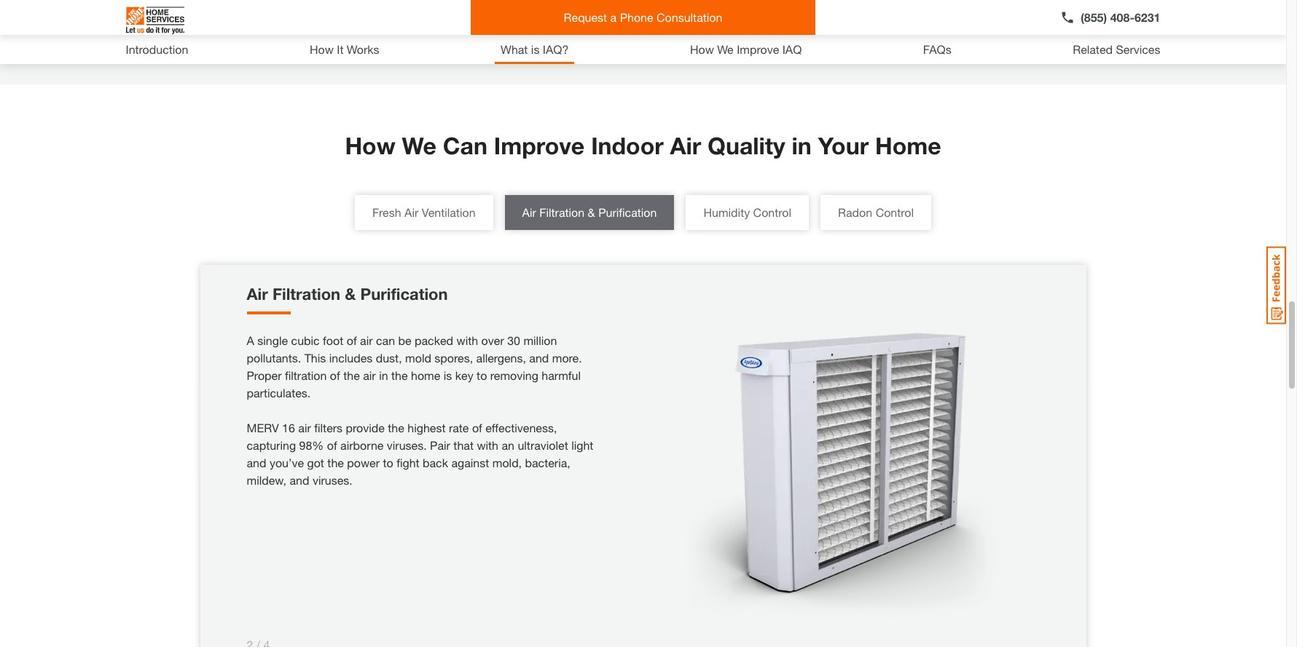 Task type: locate. For each thing, give the bounding box(es) containing it.
details
[[230, 34, 265, 47]]

merv 16 air filters provide the highest rate of effectiveness, capturing 98% of airborne viruses. pair that with an ultraviolet light and you've got the power to fight back against mold, bacteria, mildew, and viruses.
[[247, 421, 593, 488]]

how down consultation
[[690, 42, 714, 56]]

0 horizontal spatial filtration
[[272, 285, 340, 304]]

power
[[347, 456, 380, 470]]

filtration inside button
[[539, 206, 585, 219]]

0 vertical spatial in
[[792, 132, 812, 160]]

0 vertical spatial &
[[588, 206, 595, 219]]

1 horizontal spatial we
[[717, 42, 734, 56]]

1 vertical spatial &
[[345, 285, 356, 304]]

0 horizontal spatial as
[[574, 0, 587, 12]]

0 vertical spatial can
[[282, 0, 301, 12]]

with left an
[[477, 439, 498, 453]]

how we improve iaq
[[690, 42, 802, 56]]

fresh
[[372, 206, 401, 219]]

in left your
[[792, 132, 812, 160]]

of up includes
[[347, 334, 357, 348]]

and down quality
[[277, 16, 296, 30]]

in down dust,
[[379, 369, 388, 383]]

of
[[347, 334, 357, 348], [330, 369, 340, 383], [472, 421, 482, 435], [327, 439, 337, 453]]

1 vertical spatial we
[[402, 132, 437, 160]]

0 vertical spatial air filtration & purification
[[522, 206, 657, 219]]

to right key at the bottom left
[[477, 369, 487, 383]]

1 horizontal spatial is
[[531, 42, 540, 56]]

purification
[[598, 206, 657, 219], [360, 285, 448, 304]]

be
[[398, 334, 411, 348]]

0 horizontal spatial purification
[[360, 285, 448, 304]]

2 vertical spatial to
[[383, 456, 393, 470]]

is
[[531, 42, 540, 56], [444, 369, 452, 383]]

radon control button
[[821, 195, 931, 230]]

furnishings,
[[511, 0, 571, 12]]

growth
[[340, 16, 376, 30]]

air right 16
[[298, 421, 311, 435]]

walls,
[[420, 0, 449, 12]]

how it works
[[310, 42, 379, 56]]

pair
[[430, 439, 450, 453]]

removing
[[490, 369, 538, 383]]

1 horizontal spatial mold
[[405, 351, 431, 365]]

request a phone consultation
[[564, 10, 722, 24]]

how up fresh
[[345, 132, 395, 160]]

to up growth
[[354, 0, 364, 12]]

we for improve
[[717, 42, 734, 56]]

0 vertical spatial improve
[[737, 42, 779, 56]]

1 horizontal spatial control
[[876, 206, 914, 219]]

air
[[670, 132, 701, 160], [404, 206, 419, 219], [522, 206, 536, 219], [247, 285, 268, 304]]

how for how we improve iaq
[[690, 42, 714, 56]]

of down includes
[[330, 369, 340, 383]]

filtration
[[285, 369, 327, 383]]

1 control from the left
[[753, 206, 791, 219]]

how
[[310, 42, 334, 56], [690, 42, 714, 56], [345, 132, 395, 160]]

1 horizontal spatial filtration
[[539, 206, 585, 219]]

what is iaq?
[[501, 42, 569, 56]]

0 vertical spatial purification
[[598, 206, 657, 219]]

mildew,
[[247, 474, 286, 488]]

air down includes
[[363, 369, 376, 383]]

more.
[[552, 351, 582, 365]]

1 horizontal spatial &
[[588, 206, 595, 219]]

viruses.
[[387, 439, 427, 453], [313, 474, 353, 488]]

pollutants.
[[247, 351, 301, 365]]

control inside humidity control button
[[753, 206, 791, 219]]

0 vertical spatial viruses.
[[387, 439, 427, 453]]

0 vertical spatial filtration
[[539, 206, 585, 219]]

2 as from the left
[[613, 0, 625, 12]]

with inside a single cubic foot of air can be packed with over 30 million pollutants. this includes dust, mold spores, allergens, and more. proper filtration of the air in the home is key to removing harmful particulates.
[[457, 334, 478, 348]]

1 vertical spatial with
[[477, 439, 498, 453]]

1 horizontal spatial can
[[376, 334, 395, 348]]

we down consultation
[[717, 42, 734, 56]]

with
[[457, 334, 478, 348], [477, 439, 498, 453]]

iaq
[[782, 42, 802, 56]]

1 vertical spatial improve
[[494, 132, 585, 160]]

key
[[455, 369, 473, 383]]

as
[[574, 0, 587, 12], [613, 0, 625, 12]]

is left key at the bottom left
[[444, 369, 452, 383]]

0 horizontal spatial is
[[444, 369, 452, 383]]

can
[[282, 0, 301, 12], [376, 334, 395, 348]]

introduction
[[126, 42, 188, 56]]

0 vertical spatial to
[[354, 0, 364, 12]]

the down walls,
[[439, 16, 456, 30]]

to inside merv 16 air filters provide the highest rate of effectiveness, capturing 98% of airborne viruses. pair that with an ultraviolet light and you've got the power to fight back against mold, bacteria, mildew, and viruses.
[[383, 456, 393, 470]]

2 horizontal spatial to
[[477, 369, 487, 383]]

0 vertical spatial we
[[717, 42, 734, 56]]

0 horizontal spatial how
[[310, 42, 334, 56]]

mold
[[247, 16, 273, 30], [405, 351, 431, 365]]

1 horizontal spatial to
[[383, 456, 393, 470]]

dust,
[[376, 351, 402, 365]]

as right well
[[613, 0, 625, 12]]

airborne
[[340, 439, 384, 453]]

0 horizontal spatial improve
[[494, 132, 585, 160]]

we left can
[[402, 132, 437, 160]]

a
[[610, 10, 617, 24]]

single
[[257, 334, 288, 348]]

bacteria,
[[525, 456, 570, 470]]

provide
[[346, 421, 385, 435]]

0 vertical spatial mold
[[247, 16, 273, 30]]

request
[[564, 10, 607, 24]]

filtration
[[539, 206, 585, 219], [272, 285, 340, 304]]

mold up home
[[405, 351, 431, 365]]

of down filters
[[327, 439, 337, 453]]

1 vertical spatial in
[[379, 369, 388, 383]]

to left fight
[[383, 456, 393, 470]]

1 vertical spatial filtration
[[272, 285, 340, 304]]

as left well
[[574, 0, 587, 12]]

light
[[571, 439, 593, 453]]

how for how we can improve indoor air quality in your home
[[345, 132, 395, 160]]

0 horizontal spatial in
[[379, 369, 388, 383]]

1 vertical spatial can
[[376, 334, 395, 348]]

1 horizontal spatial how
[[345, 132, 395, 160]]

0 horizontal spatial to
[[354, 0, 364, 12]]

is left iaq?
[[531, 42, 540, 56]]

also
[[304, 0, 325, 12]]

1 horizontal spatial purification
[[598, 206, 657, 219]]

the down includes
[[343, 369, 360, 383]]

packed
[[415, 334, 453, 348]]

capturing
[[247, 439, 296, 453]]

air
[[228, 0, 241, 12], [360, 334, 373, 348], [363, 369, 376, 383], [298, 421, 311, 435]]

the
[[439, 16, 456, 30], [343, 369, 360, 383], [391, 369, 408, 383], [388, 421, 404, 435], [327, 456, 344, 470]]

humidity
[[704, 206, 750, 219]]

0 horizontal spatial we
[[402, 132, 437, 160]]

0 horizontal spatial control
[[753, 206, 791, 219]]

2 horizontal spatial how
[[690, 42, 714, 56]]

0 horizontal spatial can
[[282, 0, 301, 12]]

feedback link image
[[1267, 246, 1286, 325]]

can up dust,
[[376, 334, 395, 348]]

air inside merv 16 air filters provide the highest rate of effectiveness, capturing 98% of airborne viruses. pair that with an ultraviolet light and you've got the power to fight back against mold, bacteria, mildew, and viruses.
[[298, 421, 311, 435]]

1 vertical spatial air filtration & purification
[[247, 285, 448, 304]]

and up home.
[[488, 0, 508, 12]]

with up spores,
[[457, 334, 478, 348]]

1 vertical spatial to
[[477, 369, 487, 383]]

1 vertical spatial is
[[444, 369, 452, 383]]

can
[[443, 132, 487, 160]]

0 horizontal spatial mold
[[247, 16, 273, 30]]

purification inside 'air filtration & purification' button
[[598, 206, 657, 219]]

and down million
[[529, 351, 549, 365]]

harmful
[[542, 369, 581, 383]]

purification up be at the left bottom of page
[[360, 285, 448, 304]]

control right humidity
[[753, 206, 791, 219]]

in inside a single cubic foot of air can be packed with over 30 million pollutants. this includes dust, mold spores, allergens, and more. proper filtration of the air in the home is key to removing harmful particulates.
[[379, 369, 388, 383]]

viruses. up fight
[[387, 439, 427, 453]]

1 horizontal spatial improve
[[737, 42, 779, 56]]

how left the it
[[310, 42, 334, 56]]

control inside "radon control" "button"
[[876, 206, 914, 219]]

includes
[[329, 351, 373, 365]]

request a phone consultation button
[[471, 0, 816, 35]]

can left also
[[282, 0, 301, 12]]

floors,
[[452, 0, 485, 12]]

viruses. down got
[[313, 474, 353, 488]]

1 horizontal spatial air filtration & purification
[[522, 206, 657, 219]]

2 control from the left
[[876, 206, 914, 219]]

highest
[[408, 421, 446, 435]]

1 vertical spatial mold
[[405, 351, 431, 365]]

0 vertical spatial with
[[457, 334, 478, 348]]

0 horizontal spatial viruses.
[[313, 474, 353, 488]]

an aprilaire air purifying filter image
[[643, 332, 1040, 619]]

humidity control
[[704, 206, 791, 219]]

mold down quality
[[247, 16, 273, 30]]

particulates.
[[247, 386, 311, 400]]

98%
[[299, 439, 324, 453]]

1 horizontal spatial as
[[613, 0, 625, 12]]

control right radon
[[876, 206, 914, 219]]

purification down the indoor
[[598, 206, 657, 219]]

air up promote
[[228, 0, 241, 12]]

can inside poor air quality can also lead to damaged walls, floors, and furnishings, as well as promote mold and mildew growth throughout the home. more details
[[282, 0, 301, 12]]

against
[[451, 456, 489, 470]]

1 vertical spatial viruses.
[[313, 474, 353, 488]]



Task type: describe. For each thing, give the bounding box(es) containing it.
to inside a single cubic foot of air can be packed with over 30 million pollutants. this includes dust, mold spores, allergens, and more. proper filtration of the air in the home is key to removing harmful particulates.
[[477, 369, 487, 383]]

what
[[501, 42, 528, 56]]

got
[[307, 456, 324, 470]]

air inside fresh air ventilation button
[[404, 206, 419, 219]]

(855) 408-6231
[[1081, 10, 1161, 24]]

lead
[[329, 0, 351, 12]]

mold,
[[492, 456, 522, 470]]

mold inside a single cubic foot of air can be packed with over 30 million pollutants. this includes dust, mold spores, allergens, and more. proper filtration of the air in the home is key to removing harmful particulates.
[[405, 351, 431, 365]]

allergens,
[[476, 351, 526, 365]]

it
[[337, 42, 344, 56]]

proper
[[247, 369, 282, 383]]

mold inside poor air quality can also lead to damaged walls, floors, and furnishings, as well as promote mold and mildew growth throughout the home. more details
[[247, 16, 273, 30]]

and up mildew,
[[247, 456, 266, 470]]

& inside button
[[588, 206, 595, 219]]

and inside a single cubic foot of air can be packed with over 30 million pollutants. this includes dust, mold spores, allergens, and more. proper filtration of the air in the home is key to removing harmful particulates.
[[529, 351, 549, 365]]

the down dust,
[[391, 369, 408, 383]]

promote
[[200, 16, 244, 30]]

an
[[502, 439, 514, 453]]

quality
[[708, 132, 785, 160]]

home
[[875, 132, 941, 160]]

fight
[[397, 456, 419, 470]]

1 as from the left
[[574, 0, 587, 12]]

effectiveness,
[[486, 421, 557, 435]]

fresh air ventilation button
[[355, 195, 493, 230]]

(855) 408-6231 link
[[1060, 9, 1161, 26]]

and down you've
[[290, 474, 309, 488]]

how we can improve indoor air quality in your home
[[345, 132, 941, 160]]

related services
[[1073, 42, 1160, 56]]

air inside poor air quality can also lead to damaged walls, floors, and furnishings, as well as promote mold and mildew growth throughout the home. more details
[[228, 0, 241, 12]]

rate
[[449, 421, 469, 435]]

poor
[[200, 0, 225, 12]]

consultation
[[657, 10, 722, 24]]

radon
[[838, 206, 872, 219]]

(855)
[[1081, 10, 1107, 24]]

1 vertical spatial purification
[[360, 285, 448, 304]]

this
[[304, 351, 326, 365]]

an infographic describing the effects of poor indoor air quality, including cracked paint, condensation build up, dust, warped floors, and airborne bacteria and viruses image
[[707, 0, 1086, 31]]

damaged
[[367, 0, 417, 12]]

the inside poor air quality can also lead to damaged walls, floors, and furnishings, as well as promote mold and mildew growth throughout the home. more details
[[439, 16, 456, 30]]

faqs
[[923, 42, 952, 56]]

merv
[[247, 421, 279, 435]]

to inside poor air quality can also lead to damaged walls, floors, and furnishings, as well as promote mold and mildew growth throughout the home. more details
[[354, 0, 364, 12]]

indoor
[[591, 132, 664, 160]]

million
[[524, 334, 557, 348]]

air filtration & purification inside button
[[522, 206, 657, 219]]

mildew
[[299, 16, 337, 30]]

with inside merv 16 air filters provide the highest rate of effectiveness, capturing 98% of airborne viruses. pair that with an ultraviolet light and you've got the power to fight back against mold, bacteria, mildew, and viruses.
[[477, 439, 498, 453]]

poor air quality can also lead to damaged walls, floors, and furnishings, as well as promote mold and mildew growth throughout the home. more details
[[200, 0, 625, 47]]

throughout
[[379, 16, 436, 30]]

control for radon control
[[876, 206, 914, 219]]

1 horizontal spatial viruses.
[[387, 439, 427, 453]]

home.
[[459, 16, 492, 30]]

ultraviolet
[[518, 439, 568, 453]]

radon control
[[838, 206, 914, 219]]

is inside a single cubic foot of air can be packed with over 30 million pollutants. this includes dust, mold spores, allergens, and more. proper filtration of the air in the home is key to removing harmful particulates.
[[444, 369, 452, 383]]

home
[[411, 369, 440, 383]]

more details link
[[200, 34, 265, 47]]

foot
[[323, 334, 343, 348]]

fresh air ventilation
[[372, 206, 476, 219]]

the right got
[[327, 456, 344, 470]]

back
[[423, 456, 448, 470]]

a single cubic foot of air can be packed with over 30 million pollutants. this includes dust, mold spores, allergens, and more. proper filtration of the air in the home is key to removing harmful particulates.
[[247, 334, 582, 400]]

can inside a single cubic foot of air can be packed with over 30 million pollutants. this includes dust, mold spores, allergens, and more. proper filtration of the air in the home is key to removing harmful particulates.
[[376, 334, 395, 348]]

air filtration & purification button
[[505, 195, 674, 230]]

of right rate
[[472, 421, 482, 435]]

0 horizontal spatial &
[[345, 285, 356, 304]]

408-
[[1110, 10, 1135, 24]]

air inside 'air filtration & purification' button
[[522, 206, 536, 219]]

air up includes
[[360, 334, 373, 348]]

your
[[818, 132, 869, 160]]

do it for you logo image
[[126, 1, 184, 40]]

6231
[[1135, 10, 1161, 24]]

well
[[590, 0, 610, 12]]

humidity control button
[[686, 195, 809, 230]]

more
[[200, 34, 227, 47]]

16
[[282, 421, 295, 435]]

30
[[507, 334, 520, 348]]

you've
[[270, 456, 304, 470]]

iaq?
[[543, 42, 569, 56]]

works
[[347, 42, 379, 56]]

1 horizontal spatial in
[[792, 132, 812, 160]]

services
[[1116, 42, 1160, 56]]

related
[[1073, 42, 1113, 56]]

we for can
[[402, 132, 437, 160]]

0 horizontal spatial air filtration & purification
[[247, 285, 448, 304]]

cubic
[[291, 334, 320, 348]]

over
[[481, 334, 504, 348]]

the left 'highest'
[[388, 421, 404, 435]]

control for humidity control
[[753, 206, 791, 219]]

quality
[[244, 0, 278, 12]]

ventilation
[[422, 206, 476, 219]]

0 vertical spatial is
[[531, 42, 540, 56]]

how for how it works
[[310, 42, 334, 56]]

that
[[454, 439, 474, 453]]

filters
[[314, 421, 343, 435]]

a
[[247, 334, 254, 348]]

spores,
[[435, 351, 473, 365]]

phone
[[620, 10, 653, 24]]



Task type: vqa. For each thing, say whether or not it's contained in the screenshot.
Burning
no



